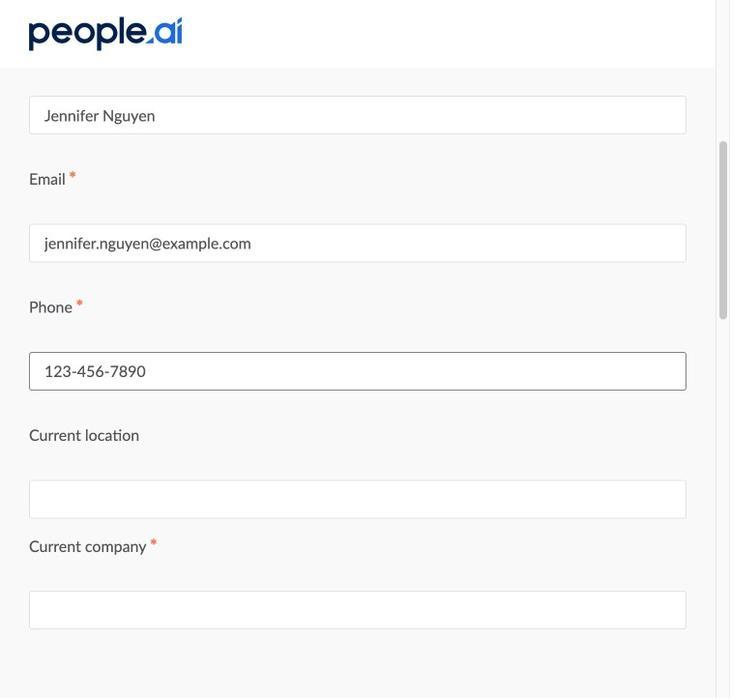 Task type: locate. For each thing, give the bounding box(es) containing it.
None text field
[[29, 352, 687, 391], [29, 480, 687, 519], [29, 591, 687, 630], [29, 352, 687, 391], [29, 480, 687, 519], [29, 591, 687, 630]]

None text field
[[29, 96, 687, 135]]

None email field
[[29, 224, 687, 263]]



Task type: describe. For each thing, give the bounding box(es) containing it.
people.ai logo image
[[29, 17, 182, 51]]



Task type: vqa. For each thing, say whether or not it's contained in the screenshot.
text box
yes



